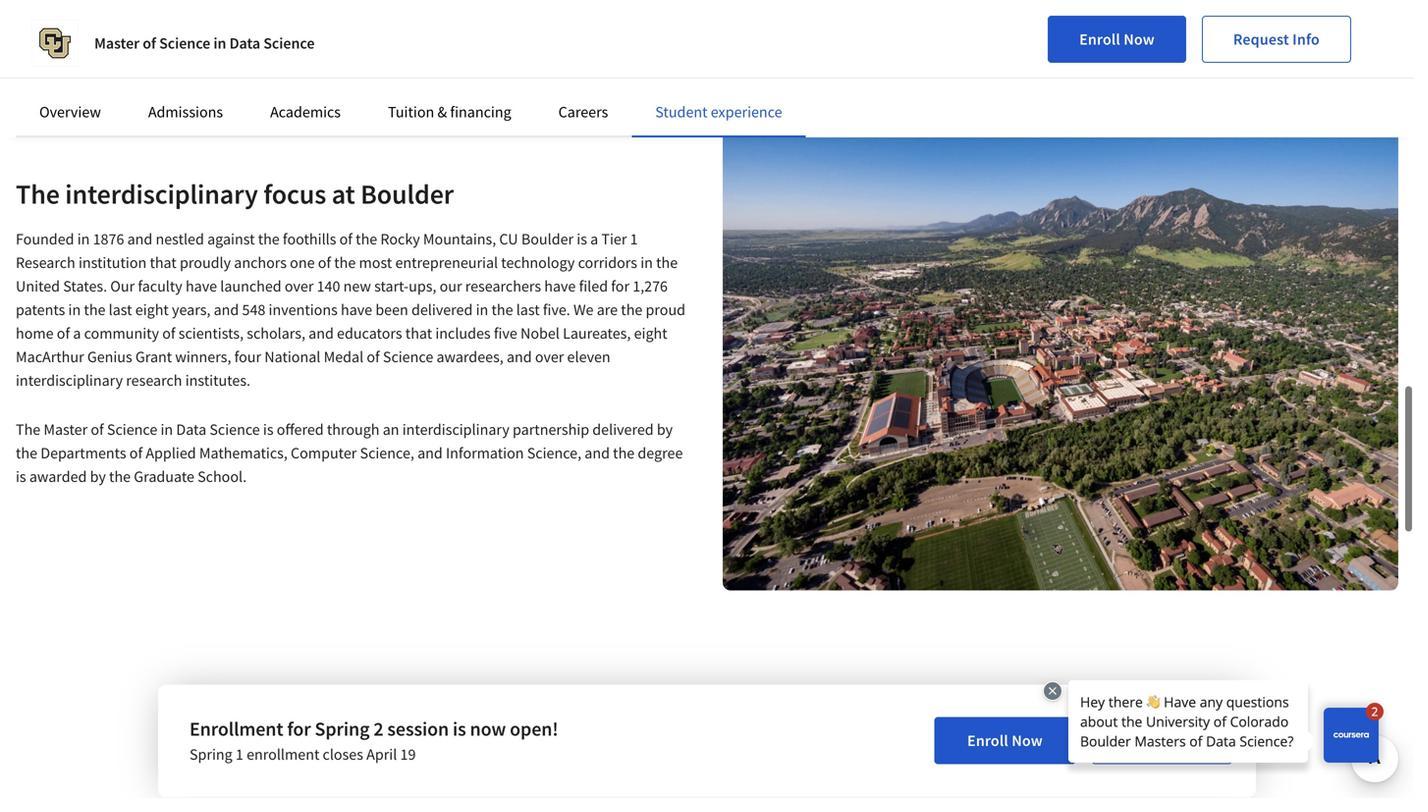 Task type: describe. For each thing, give the bounding box(es) containing it.
admissions
[[148, 102, 223, 122]]

filed
[[579, 276, 608, 296]]

0 horizontal spatial spring
[[190, 745, 232, 764]]

interdisciplinary inside the master of science in data science is offered through an interdisciplinary partnership delivered by the departments of applied mathematics, computer science, and information science, and the degree is awarded by the graduate school.
[[402, 420, 509, 439]]

community
[[84, 323, 159, 343]]

of right one
[[318, 253, 331, 272]]

anchors
[[234, 253, 287, 272]]

tuition & financing
[[388, 102, 511, 122]]

been
[[375, 300, 408, 319]]

student
[[655, 102, 708, 122]]

proud
[[646, 300, 685, 319]]

mountains,
[[423, 229, 496, 249]]

1 horizontal spatial a
[[590, 229, 598, 249]]

1,276
[[633, 276, 668, 296]]

applied
[[146, 443, 196, 463]]

0 vertical spatial that
[[150, 253, 177, 272]]

&
[[437, 102, 447, 122]]

national
[[264, 347, 320, 367]]

open!
[[510, 717, 558, 741]]

1 horizontal spatial master
[[94, 33, 140, 53]]

states.
[[63, 276, 107, 296]]

patents
[[16, 300, 65, 319]]

offered
[[277, 420, 324, 439]]

macarthur
[[16, 347, 84, 367]]

partnership
[[513, 420, 589, 439]]

is inside the founded in 1876 and nestled against the foothills of the rocky mountains, cu boulder is a tier 1 research institution that proudly anchors one of the most entrepreneurial technology corridors in the united states. our faculty have launched over 140 new start-ups, our researchers have filed for 1,276 patents in the last eight years, and 548 inventions have been delivered in the last five. we are the proud home of a community of scientists, scholars, and educators that includes five nobel laureates, eight macarthur genius grant winners, four national medal of science awardees, and over eleven interdisciplinary research institutes.
[[577, 229, 587, 249]]

proudly
[[180, 253, 231, 272]]

careers
[[558, 102, 608, 122]]

research
[[16, 253, 75, 272]]

four
[[234, 347, 261, 367]]

student experience link
[[655, 102, 782, 122]]

careers link
[[558, 102, 608, 122]]

1 science, from the left
[[360, 443, 414, 463]]

departments
[[40, 443, 126, 463]]

april
[[366, 745, 397, 764]]

five.
[[543, 300, 570, 319]]

and right 1876
[[127, 229, 152, 249]]

of down educators
[[367, 347, 380, 367]]

tier
[[601, 229, 627, 249]]

for inside "enrollment for spring 2 session is now open! spring 1 enrollment closes april 19"
[[287, 717, 311, 741]]

ups,
[[409, 276, 436, 296]]

graduate
[[134, 467, 194, 486]]

is left offered
[[263, 420, 274, 439]]

is left awarded
[[16, 467, 26, 486]]

home
[[16, 323, 54, 343]]

winners,
[[175, 347, 231, 367]]

now
[[470, 717, 506, 741]]

admissions link
[[148, 102, 223, 122]]

0 horizontal spatial have
[[186, 276, 217, 296]]

inventions
[[269, 300, 338, 319]]

boulder inside the founded in 1876 and nestled against the foothills of the rocky mountains, cu boulder is a tier 1 research institution that proudly anchors one of the most entrepreneurial technology corridors in the united states. our faculty have launched over 140 new start-ups, our researchers have filed for 1,276 patents in the last eight years, and 548 inventions have been delivered in the last five. we are the proud home of a community of scientists, scholars, and educators that includes five nobel laureates, eight macarthur genius grant winners, four national medal of science awardees, and over eleven interdisciplinary research institutes.
[[521, 229, 574, 249]]

most
[[359, 253, 392, 272]]

in up admissions link
[[213, 33, 226, 53]]

the down researchers
[[491, 300, 513, 319]]

information
[[446, 443, 524, 463]]

the up awarded
[[16, 443, 37, 463]]

at
[[332, 177, 355, 211]]

launched
[[220, 276, 281, 296]]

and down "inventions"
[[308, 323, 334, 343]]

1 inside the founded in 1876 and nestled against the foothills of the rocky mountains, cu boulder is a tier 1 research institution that proudly anchors one of the most entrepreneurial technology corridors in the united states. our faculty have launched over 140 new start-ups, our researchers have filed for 1,276 patents in the last eight years, and 548 inventions have been delivered in the last five. we are the proud home of a community of scientists, scholars, and educators that includes five nobel laureates, eight macarthur genius grant winners, four national medal of science awardees, and over eleven interdisciplinary research institutes.
[[630, 229, 638, 249]]

the down departments
[[109, 467, 131, 486]]

0 vertical spatial interdisciplinary
[[65, 177, 258, 211]]

the master of science in data science is offered through an interdisciplinary partnership delivered by the departments of applied mathematics, computer science, and information science, and the degree is awarded by the graduate school.
[[16, 420, 683, 486]]

overview link
[[39, 102, 101, 122]]

years,
[[172, 300, 211, 319]]

one
[[290, 253, 315, 272]]

through
[[327, 420, 380, 439]]

founded
[[16, 229, 74, 249]]

request for spring 1 enrollment closes april 19
[[1119, 731, 1174, 750]]

and left 548
[[214, 300, 239, 319]]

0 horizontal spatial by
[[90, 467, 106, 486]]

faculty
[[138, 276, 182, 296]]

focus
[[263, 177, 326, 211]]

school.
[[198, 467, 247, 486]]

the right the are
[[621, 300, 643, 319]]

1 vertical spatial that
[[405, 323, 432, 343]]

info for spring 1 enrollment closes april 19
[[1178, 731, 1205, 750]]

science up mathematics,
[[210, 420, 260, 439]]

university of colorado boulder logo image
[[31, 20, 79, 67]]

five
[[494, 323, 517, 343]]

an
[[383, 420, 399, 439]]

awarded
[[29, 467, 87, 486]]

request info button for master of science in data science
[[1202, 16, 1351, 63]]

enrollment
[[247, 745, 319, 764]]

master of science in data science
[[94, 33, 315, 53]]

in down states.
[[68, 300, 81, 319]]

of right foothills
[[339, 229, 352, 249]]

eleven
[[567, 347, 610, 367]]

are
[[597, 300, 618, 319]]

2
[[373, 717, 383, 741]]

request info for spring 1 enrollment closes april 19
[[1119, 731, 1205, 750]]

student experience
[[655, 102, 782, 122]]

medal
[[324, 347, 363, 367]]

the interdisciplinary focus at boulder
[[16, 177, 454, 211]]

enroll now button for spring 1 enrollment closes april 19
[[934, 717, 1076, 764]]

enrollment
[[190, 717, 283, 741]]

researchers
[[465, 276, 541, 296]]

laureates,
[[563, 323, 631, 343]]

and down partnership
[[585, 443, 610, 463]]

united
[[16, 276, 60, 296]]

1 vertical spatial over
[[535, 347, 564, 367]]

the for the interdisciplinary focus at boulder
[[16, 177, 60, 211]]

academics
[[270, 102, 341, 122]]

computer
[[291, 443, 357, 463]]

in up includes
[[476, 300, 488, 319]]

1 inside "enrollment for spring 2 session is now open! spring 1 enrollment closes april 19"
[[236, 745, 243, 764]]

overview
[[39, 102, 101, 122]]

interdisciplinary inside the founded in 1876 and nestled against the foothills of the rocky mountains, cu boulder is a tier 1 research institution that proudly anchors one of the most entrepreneurial technology corridors in the united states. our faculty have launched over 140 new start-ups, our researchers have filed for 1,276 patents in the last eight years, and 548 inventions have been delivered in the last five. we are the proud home of a community of scientists, scholars, and educators that includes five nobel laureates, eight macarthur genius grant winners, four national medal of science awardees, and over eleven interdisciplinary research institutes.
[[16, 370, 123, 390]]

and down five
[[507, 347, 532, 367]]

data inside the master of science in data science is offered through an interdisciplinary partnership delivered by the departments of applied mathematics, computer science, and information science, and the degree is awarded by the graduate school.
[[176, 420, 206, 439]]

is inside "enrollment for spring 2 session is now open! spring 1 enrollment closes april 19"
[[453, 717, 466, 741]]

delivered inside the founded in 1876 and nestled against the foothills of the rocky mountains, cu boulder is a tier 1 research institution that proudly anchors one of the most entrepreneurial technology corridors in the united states. our faculty have launched over 140 new start-ups, our researchers have filed for 1,276 patents in the last eight years, and 548 inventions have been delivered in the last five. we are the proud home of a community of scientists, scholars, and educators that includes five nobel laureates, eight macarthur genius grant winners, four national medal of science awardees, and over eleven interdisciplinary research institutes.
[[411, 300, 473, 319]]

request info for master of science in data science
[[1233, 29, 1320, 49]]

of up macarthur
[[57, 323, 70, 343]]

info for master of science in data science
[[1292, 29, 1320, 49]]

in inside the master of science in data science is offered through an interdisciplinary partnership delivered by the departments of applied mathematics, computer science, and information science, and the degree is awarded by the graduate school.
[[161, 420, 173, 439]]

entrepreneurial
[[395, 253, 498, 272]]

scholars,
[[247, 323, 305, 343]]



Task type: locate. For each thing, give the bounding box(es) containing it.
0 horizontal spatial over
[[285, 276, 314, 296]]

spring up closes
[[315, 717, 370, 741]]

cu
[[499, 229, 518, 249]]

enroll now button for master of science in data science
[[1048, 16, 1186, 63]]

technology
[[501, 253, 575, 272]]

is left tier on the top of the page
[[577, 229, 587, 249]]

1 last from the left
[[109, 300, 132, 319]]

and
[[127, 229, 152, 249], [214, 300, 239, 319], [308, 323, 334, 343], [507, 347, 532, 367], [417, 443, 443, 463], [585, 443, 610, 463]]

delivered inside the master of science in data science is offered through an interdisciplinary partnership delivered by the departments of applied mathematics, computer science, and information science, and the degree is awarded by the graduate school.
[[592, 420, 654, 439]]

0 horizontal spatial request
[[1119, 731, 1174, 750]]

1 horizontal spatial info
[[1292, 29, 1320, 49]]

data
[[229, 33, 260, 53], [176, 420, 206, 439]]

that down been
[[405, 323, 432, 343]]

1 horizontal spatial eight
[[634, 323, 667, 343]]

boulder up the rocky
[[361, 177, 454, 211]]

1 vertical spatial master
[[44, 420, 88, 439]]

of left applied
[[129, 443, 143, 463]]

is left now
[[453, 717, 466, 741]]

closes
[[323, 745, 363, 764]]

have down new
[[341, 300, 372, 319]]

info
[[1292, 29, 1320, 49], [1178, 731, 1205, 750]]

the up founded
[[16, 177, 60, 211]]

eight down faculty
[[135, 300, 169, 319]]

0 horizontal spatial science,
[[360, 443, 414, 463]]

request info button for spring 1 enrollment closes april 19
[[1091, 717, 1232, 764]]

over
[[285, 276, 314, 296], [535, 347, 564, 367]]

2 vertical spatial interdisciplinary
[[402, 420, 509, 439]]

last up community
[[109, 300, 132, 319]]

request info
[[1233, 29, 1320, 49], [1119, 731, 1205, 750]]

1 horizontal spatial enroll
[[1079, 29, 1120, 49]]

enroll now
[[1079, 29, 1155, 49], [967, 731, 1043, 750]]

0 vertical spatial info
[[1292, 29, 1320, 49]]

1 vertical spatial spring
[[190, 745, 232, 764]]

1 vertical spatial a
[[73, 323, 81, 343]]

the
[[16, 177, 60, 211], [16, 420, 40, 439]]

0 vertical spatial boulder
[[361, 177, 454, 211]]

science, down an
[[360, 443, 414, 463]]

the down states.
[[84, 300, 106, 319]]

0 vertical spatial request
[[1233, 29, 1289, 49]]

science inside the founded in 1876 and nestled against the foothills of the rocky mountains, cu boulder is a tier 1 research institution that proudly anchors one of the most entrepreneurial technology corridors in the united states. our faculty have launched over 140 new start-ups, our researchers have filed for 1,276 patents in the last eight years, and 548 inventions have been delivered in the last five. we are the proud home of a community of scientists, scholars, and educators that includes five nobel laureates, eight macarthur genius grant winners, four national medal of science awardees, and over eleven interdisciplinary research institutes.
[[383, 347, 433, 367]]

0 horizontal spatial master
[[44, 420, 88, 439]]

0 vertical spatial the
[[16, 177, 60, 211]]

1 horizontal spatial boulder
[[521, 229, 574, 249]]

0 horizontal spatial that
[[150, 253, 177, 272]]

enroll
[[1079, 29, 1120, 49], [967, 731, 1008, 750]]

1 horizontal spatial for
[[611, 276, 629, 296]]

the up most
[[356, 229, 377, 249]]

0 vertical spatial delivered
[[411, 300, 473, 319]]

last up nobel on the top
[[516, 300, 540, 319]]

of up grant
[[162, 323, 175, 343]]

by down departments
[[90, 467, 106, 486]]

over down one
[[285, 276, 314, 296]]

0 horizontal spatial a
[[73, 323, 81, 343]]

the inside the master of science in data science is offered through an interdisciplinary partnership delivered by the departments of applied mathematics, computer science, and information science, and the degree is awarded by the graduate school.
[[16, 420, 40, 439]]

enroll now button
[[1048, 16, 1186, 63], [934, 717, 1076, 764]]

1 horizontal spatial request info
[[1233, 29, 1320, 49]]

0 horizontal spatial boulder
[[361, 177, 454, 211]]

for down corridors
[[611, 276, 629, 296]]

enroll for master of science in data science
[[1079, 29, 1120, 49]]

1 vertical spatial request info
[[1119, 731, 1205, 750]]

0 vertical spatial by
[[657, 420, 673, 439]]

in up applied
[[161, 420, 173, 439]]

0 horizontal spatial enroll
[[967, 731, 1008, 750]]

1 vertical spatial for
[[287, 717, 311, 741]]

is
[[577, 229, 587, 249], [263, 420, 274, 439], [16, 467, 26, 486], [453, 717, 466, 741]]

2 the from the top
[[16, 420, 40, 439]]

0 vertical spatial request info
[[1233, 29, 1320, 49]]

includes
[[435, 323, 491, 343]]

0 horizontal spatial info
[[1178, 731, 1205, 750]]

0 vertical spatial for
[[611, 276, 629, 296]]

0 horizontal spatial enroll now
[[967, 731, 1043, 750]]

new
[[343, 276, 371, 296]]

1 horizontal spatial request
[[1233, 29, 1289, 49]]

have up "five."
[[544, 276, 576, 296]]

1 vertical spatial enroll now button
[[934, 717, 1076, 764]]

institutes.
[[185, 370, 250, 390]]

1
[[630, 229, 638, 249], [236, 745, 243, 764]]

0 horizontal spatial last
[[109, 300, 132, 319]]

1 the from the top
[[16, 177, 60, 211]]

1 vertical spatial interdisciplinary
[[16, 370, 123, 390]]

2 science, from the left
[[527, 443, 581, 463]]

of up admissions link
[[143, 33, 156, 53]]

interdisciplinary down macarthur
[[16, 370, 123, 390]]

0 vertical spatial master
[[94, 33, 140, 53]]

interdisciplinary
[[65, 177, 258, 211], [16, 370, 123, 390], [402, 420, 509, 439]]

have down proudly
[[186, 276, 217, 296]]

1 vertical spatial boulder
[[521, 229, 574, 249]]

by up degree on the bottom
[[657, 420, 673, 439]]

in up 1,276
[[640, 253, 653, 272]]

nobel
[[520, 323, 560, 343]]

0 vertical spatial data
[[229, 33, 260, 53]]

master up departments
[[44, 420, 88, 439]]

1 horizontal spatial spring
[[315, 717, 370, 741]]

for
[[611, 276, 629, 296], [287, 717, 311, 741]]

0 vertical spatial 1
[[630, 229, 638, 249]]

0 vertical spatial request info button
[[1202, 16, 1351, 63]]

genius
[[87, 347, 132, 367]]

1 vertical spatial request
[[1119, 731, 1174, 750]]

of up departments
[[91, 420, 104, 439]]

1 vertical spatial delivered
[[592, 420, 654, 439]]

0 horizontal spatial for
[[287, 717, 311, 741]]

corridors
[[578, 253, 637, 272]]

financing
[[450, 102, 511, 122]]

1 horizontal spatial that
[[405, 323, 432, 343]]

1 horizontal spatial delivered
[[592, 420, 654, 439]]

1 horizontal spatial by
[[657, 420, 673, 439]]

2 last from the left
[[516, 300, 540, 319]]

request
[[1233, 29, 1289, 49], [1119, 731, 1174, 750]]

0 vertical spatial enroll now button
[[1048, 16, 1186, 63]]

in
[[213, 33, 226, 53], [77, 229, 90, 249], [640, 253, 653, 272], [68, 300, 81, 319], [476, 300, 488, 319], [161, 420, 173, 439]]

research
[[126, 370, 182, 390]]

educators
[[337, 323, 402, 343]]

for inside the founded in 1876 and nestled against the foothills of the rocky mountains, cu boulder is a tier 1 research institution that proudly anchors one of the most entrepreneurial technology corridors in the united states. our faculty have launched over 140 new start-ups, our researchers have filed for 1,276 patents in the last eight years, and 548 inventions have been delivered in the last five. we are the proud home of a community of scientists, scholars, and educators that includes five nobel laureates, eight macarthur genius grant winners, four national medal of science awardees, and over eleven interdisciplinary research institutes.
[[611, 276, 629, 296]]

spring down enrollment
[[190, 745, 232, 764]]

now for spring 1 enrollment closes april 19
[[1012, 731, 1043, 750]]

2 horizontal spatial have
[[544, 276, 576, 296]]

enrollment for spring 2 session is now open! spring 1 enrollment closes april 19
[[190, 717, 558, 764]]

science
[[159, 33, 210, 53], [263, 33, 315, 53], [383, 347, 433, 367], [107, 420, 157, 439], [210, 420, 260, 439]]

enroll now for spring 1 enrollment closes april 19
[[967, 731, 1043, 750]]

interdisciplinary up the nestled
[[65, 177, 258, 211]]

science, down partnership
[[527, 443, 581, 463]]

have
[[186, 276, 217, 296], [544, 276, 576, 296], [341, 300, 372, 319]]

140
[[317, 276, 340, 296]]

1 vertical spatial by
[[90, 467, 106, 486]]

eight down proud
[[634, 323, 667, 343]]

request for master of science in data science
[[1233, 29, 1289, 49]]

our
[[110, 276, 135, 296]]

19
[[400, 745, 416, 764]]

1 horizontal spatial have
[[341, 300, 372, 319]]

master
[[94, 33, 140, 53], [44, 420, 88, 439]]

1 horizontal spatial science,
[[527, 443, 581, 463]]

rocky
[[380, 229, 420, 249]]

0 horizontal spatial 1
[[236, 745, 243, 764]]

enroll now for master of science in data science
[[1079, 29, 1155, 49]]

the up anchors
[[258, 229, 280, 249]]

scientists,
[[178, 323, 244, 343]]

the left degree on the bottom
[[613, 443, 635, 463]]

academics link
[[270, 102, 341, 122]]

boulder up 'technology'
[[521, 229, 574, 249]]

0 horizontal spatial now
[[1012, 731, 1043, 750]]

over down nobel on the top
[[535, 347, 564, 367]]

for up enrollment
[[287, 717, 311, 741]]

1 vertical spatial enroll
[[967, 731, 1008, 750]]

1 right tier on the top of the page
[[630, 229, 638, 249]]

tuition
[[388, 102, 434, 122]]

tuition & financing link
[[388, 102, 511, 122]]

the for the master of science in data science is offered through an interdisciplinary partnership delivered by the departments of applied mathematics, computer science, and information science, and the degree is awarded by the graduate school.
[[16, 420, 40, 439]]

1 horizontal spatial 1
[[630, 229, 638, 249]]

1 horizontal spatial over
[[535, 347, 564, 367]]

experience
[[711, 102, 782, 122]]

founded in 1876 and nestled against the foothills of the rocky mountains, cu boulder is a tier 1 research institution that proudly anchors one of the most entrepreneurial technology corridors in the united states. our faculty have launched over 140 new start-ups, our researchers have filed for 1,276 patents in the last eight years, and 548 inventions have been delivered in the last five. we are the proud home of a community of scientists, scholars, and educators that includes five nobel laureates, eight macarthur genius grant winners, four national medal of science awardees, and over eleven interdisciplinary research institutes.
[[16, 229, 685, 390]]

request info button
[[1202, 16, 1351, 63], [1091, 717, 1232, 764]]

our
[[440, 276, 462, 296]]

0 vertical spatial eight
[[135, 300, 169, 319]]

of
[[143, 33, 156, 53], [339, 229, 352, 249], [318, 253, 331, 272], [57, 323, 70, 343], [162, 323, 175, 343], [367, 347, 380, 367], [91, 420, 104, 439], [129, 443, 143, 463]]

1 horizontal spatial enroll now
[[1079, 29, 1155, 49]]

that up faculty
[[150, 253, 177, 272]]

now for master of science in data science
[[1124, 29, 1155, 49]]

1 horizontal spatial last
[[516, 300, 540, 319]]

session
[[387, 717, 449, 741]]

science up admissions link
[[159, 33, 210, 53]]

0 vertical spatial spring
[[315, 717, 370, 741]]

0 vertical spatial now
[[1124, 29, 1155, 49]]

0 vertical spatial over
[[285, 276, 314, 296]]

the up awarded
[[16, 420, 40, 439]]

a
[[590, 229, 598, 249], [73, 323, 81, 343]]

0 horizontal spatial delivered
[[411, 300, 473, 319]]

grant
[[135, 347, 172, 367]]

1 horizontal spatial data
[[229, 33, 260, 53]]

1 vertical spatial info
[[1178, 731, 1205, 750]]

against
[[207, 229, 255, 249]]

0 horizontal spatial request info
[[1119, 731, 1205, 750]]

1 vertical spatial 1
[[236, 745, 243, 764]]

0 horizontal spatial data
[[176, 420, 206, 439]]

awardees,
[[436, 347, 503, 367]]

nestled
[[156, 229, 204, 249]]

a left tier on the top of the page
[[590, 229, 598, 249]]

the up 1,276
[[656, 253, 678, 272]]

the up new
[[334, 253, 356, 272]]

1 vertical spatial data
[[176, 420, 206, 439]]

we
[[573, 300, 594, 319]]

science up applied
[[107, 420, 157, 439]]

and left "information" on the bottom of page
[[417, 443, 443, 463]]

interdisciplinary up "information" on the bottom of page
[[402, 420, 509, 439]]

foothills
[[283, 229, 336, 249]]

1 vertical spatial eight
[[634, 323, 667, 343]]

master inside the master of science in data science is offered through an interdisciplinary partnership delivered by the departments of applied mathematics, computer science, and information science, and the degree is awarded by the graduate school.
[[44, 420, 88, 439]]

548
[[242, 300, 265, 319]]

0 vertical spatial enroll
[[1079, 29, 1120, 49]]

last
[[109, 300, 132, 319], [516, 300, 540, 319]]

delivered up degree on the bottom
[[592, 420, 654, 439]]

0 vertical spatial enroll now
[[1079, 29, 1155, 49]]

science,
[[360, 443, 414, 463], [527, 443, 581, 463]]

master right university of colorado boulder logo
[[94, 33, 140, 53]]

degree
[[638, 443, 683, 463]]

1 vertical spatial now
[[1012, 731, 1043, 750]]

0 vertical spatial a
[[590, 229, 598, 249]]

now
[[1124, 29, 1155, 49], [1012, 731, 1043, 750]]

enroll for spring 1 enrollment closes april 19
[[967, 731, 1008, 750]]

delivered
[[411, 300, 473, 319], [592, 420, 654, 439]]

science down educators
[[383, 347, 433, 367]]

start-
[[374, 276, 409, 296]]

mathematics,
[[199, 443, 288, 463]]

a up macarthur
[[73, 323, 81, 343]]

boulder
[[361, 177, 454, 211], [521, 229, 574, 249]]

1 vertical spatial enroll now
[[967, 731, 1043, 750]]

science up academics on the left top
[[263, 33, 315, 53]]

1 horizontal spatial now
[[1124, 29, 1155, 49]]

1876
[[93, 229, 124, 249]]

delivered down our
[[411, 300, 473, 319]]

0 horizontal spatial eight
[[135, 300, 169, 319]]

1 vertical spatial the
[[16, 420, 40, 439]]

1 down enrollment
[[236, 745, 243, 764]]

in left 1876
[[77, 229, 90, 249]]

1 vertical spatial request info button
[[1091, 717, 1232, 764]]



Task type: vqa. For each thing, say whether or not it's contained in the screenshot.
Jacob
no



